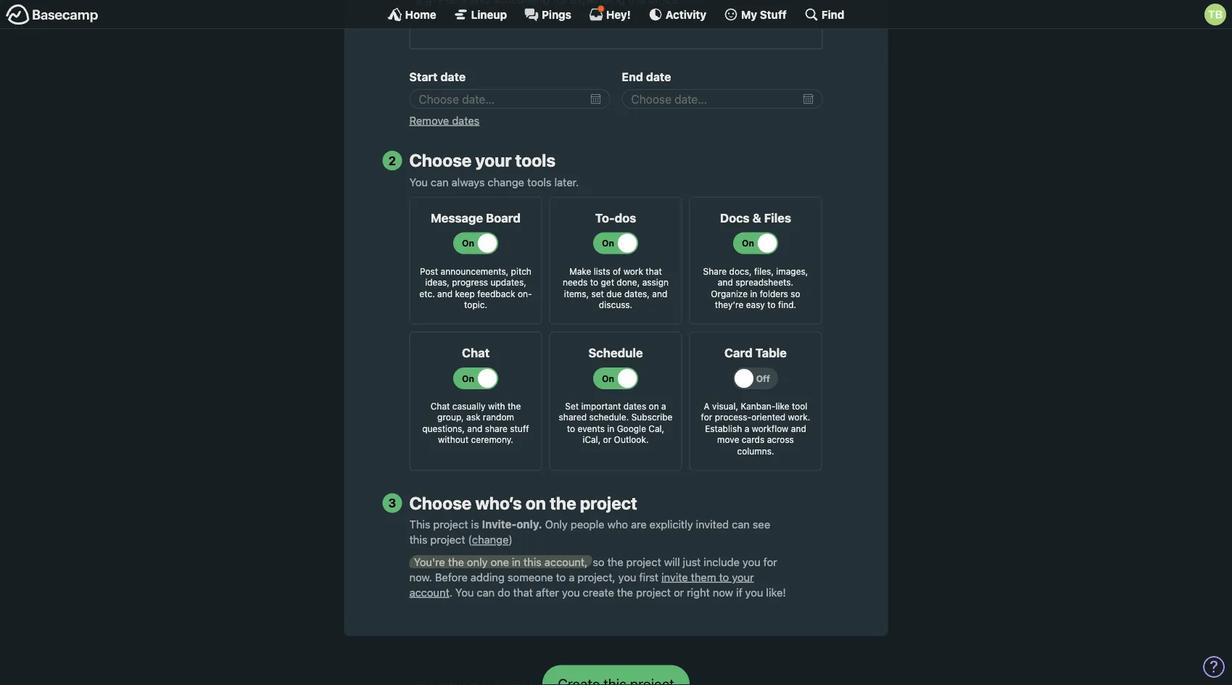 Task type: describe. For each thing, give the bounding box(es) containing it.
items,
[[564, 289, 589, 299]]

etc.
[[420, 289, 435, 299]]

share
[[703, 266, 727, 277]]

group,
[[437, 413, 464, 423]]

if
[[736, 587, 743, 599]]

only people who are explicitly invited can see this project (
[[409, 519, 770, 547]]

done,
[[617, 278, 640, 288]]

updates,
[[491, 278, 526, 288]]

. you can do that after you create the project or right now if you like!
[[450, 587, 786, 599]]

only.
[[517, 519, 542, 531]]

find button
[[804, 7, 845, 22]]

kanban-
[[741, 401, 776, 412]]

switch accounts image
[[6, 4, 99, 26]]

choose date… field for start date
[[409, 90, 610, 109]]

this inside only people who are explicitly invited can see this project (
[[409, 534, 428, 547]]

1 horizontal spatial can
[[477, 587, 495, 599]]

change link
[[472, 534, 509, 547]]

create
[[583, 587, 614, 599]]

casually
[[452, 401, 486, 412]]

choose your tools
[[409, 150, 556, 171]]

message board
[[431, 211, 521, 225]]

project down first
[[636, 587, 671, 599]]

table
[[756, 346, 787, 360]]

change )
[[472, 534, 513, 547]]

do
[[498, 587, 510, 599]]

schedule.
[[589, 413, 629, 423]]

project up who
[[580, 493, 638, 514]]

so inside so the project will just include you for now. before adding someone to a project, you first
[[593, 556, 605, 569]]

can inside only people who are explicitly invited can see this project (
[[732, 519, 750, 531]]

just
[[683, 556, 701, 569]]

pitch
[[511, 266, 532, 277]]

end
[[622, 71, 643, 84]]

1 vertical spatial change
[[472, 534, 509, 547]]

invited
[[696, 519, 729, 531]]

a
[[704, 401, 710, 412]]

of
[[613, 266, 621, 277]]

1 vertical spatial you
[[455, 587, 474, 599]]

home link
[[388, 7, 436, 22]]

my stuff button
[[724, 7, 787, 22]]

stuff
[[760, 8, 787, 21]]

make
[[570, 266, 591, 277]]

this
[[409, 519, 430, 531]]

before
[[435, 571, 468, 584]]

1 vertical spatial this
[[524, 556, 542, 569]]

without
[[438, 435, 469, 446]]

after
[[536, 587, 559, 599]]

columns.
[[737, 447, 774, 457]]

see
[[753, 519, 770, 531]]

on-
[[518, 289, 532, 299]]

you right the if
[[745, 587, 763, 599]]

always
[[452, 176, 485, 189]]

home
[[405, 8, 436, 21]]

only
[[545, 519, 568, 531]]

right
[[687, 587, 710, 599]]

you're
[[414, 556, 445, 569]]

2 vertical spatial in
[[512, 556, 521, 569]]

random
[[483, 413, 514, 423]]

keep
[[455, 289, 475, 299]]

project,
[[578, 571, 616, 584]]

announcements,
[[441, 266, 509, 277]]

card table
[[725, 346, 787, 360]]

tool
[[792, 401, 808, 412]]

start date
[[409, 71, 466, 84]]

now
[[713, 587, 733, 599]]

pings
[[542, 8, 572, 21]]

that for do
[[513, 587, 533, 599]]

and inside the post announcements, pitch ideas, progress updates, etc. and keep feedback on- topic.
[[437, 289, 453, 299]]

hey!
[[606, 8, 631, 21]]

my
[[741, 8, 757, 21]]

my stuff
[[741, 8, 787, 21]]

date for end date
[[646, 71, 671, 84]]

set
[[592, 289, 604, 299]]

1 vertical spatial tools
[[527, 176, 552, 189]]

project inside so the project will just include you for now. before adding someone to a project, you first
[[626, 556, 661, 569]]

ideas,
[[425, 278, 450, 288]]

ask
[[466, 413, 481, 423]]

activity link
[[648, 7, 707, 22]]

or inside set important dates on a shared schedule. subscribe to events in google cal, ical, or outlook.
[[603, 435, 612, 446]]

choose date… field for end date
[[622, 90, 823, 109]]

are
[[631, 519, 647, 531]]

docs & files
[[720, 211, 791, 225]]

they're
[[715, 300, 744, 310]]

files
[[764, 211, 791, 225]]

google
[[617, 424, 646, 434]]

message
[[431, 211, 483, 225]]

0 horizontal spatial your
[[475, 150, 512, 171]]

remove dates
[[409, 114, 480, 127]]

hey! button
[[589, 5, 631, 22]]

stuff
[[510, 424, 529, 434]]

in inside share docs, files, images, and spreadsheets. organize in folders so they're easy to find.
[[750, 289, 758, 299]]

for inside a visual, kanban-like tool for process-oriented work. establish a workflow and move cards across columns.
[[701, 413, 713, 423]]

work.
[[788, 413, 811, 423]]

important
[[581, 401, 621, 412]]

in inside set important dates on a shared schedule. subscribe to events in google cal, ical, or outlook.
[[607, 424, 615, 434]]

account
[[409, 587, 450, 599]]

questions,
[[422, 424, 465, 434]]

invite them to your account link
[[409, 571, 754, 599]]

remove dates link
[[409, 114, 480, 127]]

0 vertical spatial tools
[[515, 150, 556, 171]]

post announcements, pitch ideas, progress updates, etc. and keep feedback on- topic.
[[420, 266, 532, 310]]

outlook.
[[614, 435, 649, 446]]

that for work
[[646, 266, 662, 277]]

due
[[607, 289, 622, 299]]

the right create
[[617, 587, 633, 599]]

discuss.
[[599, 300, 633, 310]]

1 vertical spatial on
[[526, 493, 546, 514]]

invite
[[662, 571, 688, 584]]

workflow
[[752, 424, 789, 434]]

main element
[[0, 0, 1232, 29]]

and inside chat casually with the group, ask random questions, and share stuff without ceremony.
[[467, 424, 483, 434]]

chat for chat
[[462, 346, 490, 360]]

easy
[[746, 300, 765, 310]]

you up . you can do that after you create the project or right now if you like!
[[619, 571, 636, 584]]

to inside so the project will just include you for now. before adding someone to a project, you first
[[556, 571, 566, 584]]



Task type: locate. For each thing, give the bounding box(es) containing it.
that up assign
[[646, 266, 662, 277]]

1 horizontal spatial that
[[646, 266, 662, 277]]

in
[[750, 289, 758, 299], [607, 424, 615, 434], [512, 556, 521, 569]]

1 vertical spatial so
[[593, 556, 605, 569]]

date right start
[[441, 71, 466, 84]]

remove
[[409, 114, 449, 127]]

and down 'ask'
[[467, 424, 483, 434]]

to inside share docs, files, images, and spreadsheets. organize in folders so they're easy to find.
[[768, 300, 776, 310]]

your up the if
[[732, 571, 754, 584]]

0 vertical spatial you
[[409, 176, 428, 189]]

set important dates on a shared schedule. subscribe to events in google cal, ical, or outlook.
[[559, 401, 673, 446]]

you right include
[[743, 556, 761, 569]]

choose
[[409, 150, 472, 171], [409, 493, 472, 514]]

on up only.
[[526, 493, 546, 514]]

1 vertical spatial dates
[[624, 401, 646, 412]]

3
[[388, 496, 396, 510]]

1 vertical spatial a
[[745, 424, 750, 434]]

find.
[[778, 300, 797, 310]]

0 horizontal spatial on
[[526, 493, 546, 514]]

0 horizontal spatial you
[[409, 176, 428, 189]]

Choose date… field
[[409, 90, 610, 109], [622, 90, 823, 109]]

2
[[389, 154, 396, 168]]

1 vertical spatial choose
[[409, 493, 472, 514]]

this up someone
[[524, 556, 542, 569]]

to down folders
[[768, 300, 776, 310]]

lists
[[594, 266, 610, 277]]

choose for choose your tools
[[409, 150, 472, 171]]

this down this
[[409, 534, 428, 547]]

a inside so the project will just include you for now. before adding someone to a project, you first
[[569, 571, 575, 584]]

date right end
[[646, 71, 671, 84]]

needs
[[563, 278, 588, 288]]

change
[[488, 176, 524, 189], [472, 534, 509, 547]]

explicitly
[[650, 519, 693, 531]]

1 horizontal spatial on
[[649, 401, 659, 412]]

someone
[[508, 571, 553, 584]]

can left always
[[431, 176, 449, 189]]

1 vertical spatial or
[[674, 587, 684, 599]]

1 vertical spatial that
[[513, 587, 533, 599]]

dates,
[[624, 289, 650, 299]]

pings button
[[525, 7, 572, 22]]

feedback
[[477, 289, 515, 299]]

2 choose date… field from the left
[[622, 90, 823, 109]]

1 horizontal spatial in
[[607, 424, 615, 434]]

topic.
[[464, 300, 487, 310]]

change down choose your tools
[[488, 176, 524, 189]]

docs,
[[729, 266, 752, 277]]

0 horizontal spatial so
[[593, 556, 605, 569]]

project left is
[[433, 519, 468, 531]]

2 vertical spatial a
[[569, 571, 575, 584]]

visual,
[[712, 401, 738, 412]]

0 horizontal spatial chat
[[431, 401, 450, 412]]

card
[[725, 346, 753, 360]]

lineup link
[[454, 7, 507, 22]]

0 horizontal spatial in
[[512, 556, 521, 569]]

and
[[718, 278, 733, 288], [437, 289, 453, 299], [652, 289, 668, 299], [467, 424, 483, 434], [791, 424, 806, 434]]

and down assign
[[652, 289, 668, 299]]

a inside set important dates on a shared schedule. subscribe to events in google cal, ical, or outlook.
[[662, 401, 666, 412]]

ceremony.
[[471, 435, 514, 446]]

with
[[488, 401, 505, 412]]

set
[[565, 401, 579, 412]]

None submit
[[543, 666, 690, 685]]

so inside share docs, files, images, and spreadsheets. organize in folders so they're easy to find.
[[791, 289, 801, 299]]

and down work.
[[791, 424, 806, 434]]

0 vertical spatial in
[[750, 289, 758, 299]]

chat down topic.
[[462, 346, 490, 360]]

2 horizontal spatial in
[[750, 289, 758, 299]]

on
[[649, 401, 659, 412], [526, 493, 546, 514]]

1 horizontal spatial dates
[[624, 401, 646, 412]]

0 vertical spatial can
[[431, 176, 449, 189]]

the inside chat casually with the group, ask random questions, and share stuff without ceremony.
[[508, 401, 521, 412]]

and up organize
[[718, 278, 733, 288]]

and inside make lists of work that needs to get done, assign items, set due dates, and discuss.
[[652, 289, 668, 299]]

0 vertical spatial that
[[646, 266, 662, 277]]

tools left later.
[[527, 176, 552, 189]]

1 vertical spatial in
[[607, 424, 615, 434]]

1 horizontal spatial you
[[455, 587, 474, 599]]

chat for chat casually with the group, ask random questions, and share stuff without ceremony.
[[431, 401, 450, 412]]

1 horizontal spatial choose date… field
[[622, 90, 823, 109]]

and down ideas,
[[437, 289, 453, 299]]

invite-
[[482, 519, 517, 531]]

get
[[601, 278, 614, 288]]

that
[[646, 266, 662, 277], [513, 587, 533, 599]]

or right ical,
[[603, 435, 612, 446]]

share
[[485, 424, 508, 434]]

0 vertical spatial a
[[662, 401, 666, 412]]

the right with
[[508, 401, 521, 412]]

cards
[[742, 435, 765, 446]]

so up find.
[[791, 289, 801, 299]]

account,
[[545, 556, 588, 569]]

2 vertical spatial can
[[477, 587, 495, 599]]

so the project will just include you for now. before adding someone to a project, you first
[[409, 556, 777, 584]]

1 choose date… field from the left
[[409, 90, 610, 109]]

1 vertical spatial your
[[732, 571, 754, 584]]

0 vertical spatial dates
[[452, 114, 480, 127]]

adding
[[471, 571, 505, 584]]

1 horizontal spatial a
[[662, 401, 666, 412]]

the inside so the project will just include you for now. before adding someone to a project, you first
[[608, 556, 624, 569]]

for inside so the project will just include you for now. before adding someone to a project, you first
[[764, 556, 777, 569]]

cal,
[[649, 424, 665, 434]]

can left see
[[732, 519, 750, 531]]

1 horizontal spatial chat
[[462, 346, 490, 360]]

or down invite on the right bottom of the page
[[674, 587, 684, 599]]

who's
[[475, 493, 522, 514]]

1 choose from the top
[[409, 150, 472, 171]]

like!
[[766, 587, 786, 599]]

the up before
[[448, 556, 464, 569]]

date
[[441, 71, 466, 84], [646, 71, 671, 84]]

tools up later.
[[515, 150, 556, 171]]

a down account,
[[569, 571, 575, 584]]

later.
[[555, 176, 579, 189]]

you're the only one in this account,
[[414, 556, 588, 569]]

and inside a visual, kanban-like tool for process-oriented work. establish a workflow and move cards across columns.
[[791, 424, 806, 434]]

in up 'easy'
[[750, 289, 758, 299]]

2 horizontal spatial can
[[732, 519, 750, 531]]

choose for choose who's on the project
[[409, 493, 472, 514]]

1 vertical spatial chat
[[431, 401, 450, 412]]

can
[[431, 176, 449, 189], [732, 519, 750, 531], [477, 587, 495, 599]]

docs
[[720, 211, 750, 225]]

you left always
[[409, 176, 428, 189]]

so
[[791, 289, 801, 299], [593, 556, 605, 569]]

across
[[767, 435, 794, 446]]

your up "you can always change tools later."
[[475, 150, 512, 171]]

to inside invite them to your account
[[719, 571, 729, 584]]

date for start date
[[441, 71, 466, 84]]

to inside make lists of work that needs to get done, assign items, set due dates, and discuss.
[[590, 278, 599, 288]]

like
[[776, 401, 790, 412]]

who
[[608, 519, 628, 531]]

schedule
[[589, 346, 643, 360]]

subscribe
[[632, 413, 673, 423]]

the
[[508, 401, 521, 412], [550, 493, 576, 514], [448, 556, 464, 569], [608, 556, 624, 569], [617, 587, 633, 599]]

post
[[420, 266, 438, 277]]

that down someone
[[513, 587, 533, 599]]

on up the subscribe
[[649, 401, 659, 412]]

work
[[624, 266, 643, 277]]

folders
[[760, 289, 788, 299]]

to up set
[[590, 278, 599, 288]]

Add a description (optional) text field
[[409, 0, 823, 50]]

that inside make lists of work that needs to get done, assign items, set due dates, and discuss.
[[646, 266, 662, 277]]

for down a
[[701, 413, 713, 423]]

0 vertical spatial your
[[475, 150, 512, 171]]

board
[[486, 211, 521, 225]]

change down invite-
[[472, 534, 509, 547]]

can down 'adding'
[[477, 587, 495, 599]]

project up first
[[626, 556, 661, 569]]

for up 'like!'
[[764, 556, 777, 569]]

choose up always
[[409, 150, 472, 171]]

1 horizontal spatial your
[[732, 571, 754, 584]]

process-
[[715, 413, 752, 423]]

in down schedule.
[[607, 424, 615, 434]]

1 horizontal spatial this
[[524, 556, 542, 569]]

establish
[[705, 424, 742, 434]]

0 vertical spatial change
[[488, 176, 524, 189]]

project left (
[[430, 534, 465, 547]]

1 vertical spatial for
[[764, 556, 777, 569]]

dates right remove
[[452, 114, 480, 127]]

0 horizontal spatial this
[[409, 534, 428, 547]]

now.
[[409, 571, 432, 584]]

will
[[664, 556, 680, 569]]

one
[[491, 556, 509, 569]]

a inside a visual, kanban-like tool for process-oriented work. establish a workflow and move cards across columns.
[[745, 424, 750, 434]]

only
[[467, 556, 488, 569]]

1 vertical spatial can
[[732, 519, 750, 531]]

start
[[409, 71, 438, 84]]

0 vertical spatial this
[[409, 534, 428, 547]]

0 horizontal spatial for
[[701, 413, 713, 423]]

0 vertical spatial for
[[701, 413, 713, 423]]

0 horizontal spatial or
[[603, 435, 612, 446]]

0 horizontal spatial date
[[441, 71, 466, 84]]

dates up the subscribe
[[624, 401, 646, 412]]

0 vertical spatial or
[[603, 435, 612, 446]]

images,
[[776, 266, 808, 277]]

to down shared
[[567, 424, 575, 434]]

tim burton image
[[1205, 4, 1227, 25]]

choose up this
[[409, 493, 472, 514]]

the up project,
[[608, 556, 624, 569]]

1 date from the left
[[441, 71, 466, 84]]

2 choose from the top
[[409, 493, 472, 514]]

chat casually with the group, ask random questions, and share stuff without ceremony.
[[422, 401, 529, 446]]

a up cards
[[745, 424, 750, 434]]

this
[[409, 534, 428, 547], [524, 556, 542, 569]]

1 horizontal spatial for
[[764, 556, 777, 569]]

project inside only people who are explicitly invited can see this project (
[[430, 534, 465, 547]]

your inside invite them to your account
[[732, 571, 754, 584]]

include
[[704, 556, 740, 569]]

dates inside set important dates on a shared schedule. subscribe to events in google cal, ical, or outlook.
[[624, 401, 646, 412]]

chat up group,
[[431, 401, 450, 412]]

0 vertical spatial so
[[791, 289, 801, 299]]

1 horizontal spatial so
[[791, 289, 801, 299]]

and inside share docs, files, images, and spreadsheets. organize in folders so they're easy to find.
[[718, 278, 733, 288]]

2 date from the left
[[646, 71, 671, 84]]

to down account,
[[556, 571, 566, 584]]

to up now
[[719, 571, 729, 584]]

0 horizontal spatial that
[[513, 587, 533, 599]]

on inside set important dates on a shared schedule. subscribe to events in google cal, ical, or outlook.
[[649, 401, 659, 412]]

you right the after
[[562, 587, 580, 599]]

people
[[571, 519, 605, 531]]

0 horizontal spatial dates
[[452, 114, 480, 127]]

so up project,
[[593, 556, 605, 569]]

0 vertical spatial on
[[649, 401, 659, 412]]

1 horizontal spatial date
[[646, 71, 671, 84]]

is
[[471, 519, 479, 531]]

you
[[743, 556, 761, 569], [619, 571, 636, 584], [562, 587, 580, 599], [745, 587, 763, 599]]

chat inside chat casually with the group, ask random questions, and share stuff without ceremony.
[[431, 401, 450, 412]]

move
[[717, 435, 740, 446]]

to-dos
[[595, 211, 636, 225]]

in right one
[[512, 556, 521, 569]]

you right .
[[455, 587, 474, 599]]

1 horizontal spatial or
[[674, 587, 684, 599]]

to inside set important dates on a shared schedule. subscribe to events in google cal, ical, or outlook.
[[567, 424, 575, 434]]

.
[[450, 587, 453, 599]]

0 vertical spatial choose
[[409, 150, 472, 171]]

assign
[[642, 278, 669, 288]]

0 horizontal spatial a
[[569, 571, 575, 584]]

the up only
[[550, 493, 576, 514]]

you
[[409, 176, 428, 189], [455, 587, 474, 599]]

0 vertical spatial chat
[[462, 346, 490, 360]]

0 horizontal spatial choose date… field
[[409, 90, 610, 109]]

tools
[[515, 150, 556, 171], [527, 176, 552, 189]]

a up the subscribe
[[662, 401, 666, 412]]

0 horizontal spatial can
[[431, 176, 449, 189]]

to-
[[595, 211, 615, 225]]

events
[[578, 424, 605, 434]]

2 horizontal spatial a
[[745, 424, 750, 434]]



Task type: vqa. For each thing, say whether or not it's contained in the screenshot.


